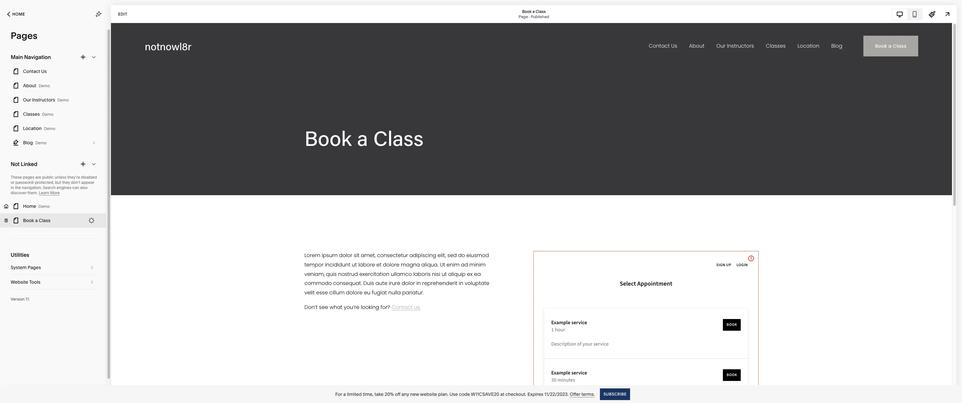 Task type: vqa. For each thing, say whether or not it's contained in the screenshot.
content at the left
no



Task type: describe. For each thing, give the bounding box(es) containing it.
protected,
[[35, 180, 54, 185]]

location
[[23, 126, 42, 131]]

main navigation
[[11, 54, 51, 60]]

off
[[395, 392, 401, 397]]

expires
[[528, 392, 544, 397]]

or
[[11, 180, 14, 185]]

class for book a class
[[39, 218, 50, 224]]

·
[[529, 14, 530, 19]]

pages
[[23, 175, 34, 180]]

code
[[459, 392, 470, 397]]

instructors
[[32, 97, 55, 103]]

but
[[55, 180, 61, 185]]

location demo
[[23, 126, 55, 131]]

book a class
[[23, 218, 50, 224]]

demo for home
[[39, 204, 50, 209]]

book for book a class page · published
[[522, 9, 532, 14]]

not
[[11, 161, 20, 168]]

offer
[[570, 392, 581, 397]]

unless
[[55, 175, 67, 180]]

also
[[80, 185, 88, 190]]

use
[[450, 392, 458, 397]]

demo for about
[[39, 83, 50, 88]]

these
[[11, 175, 22, 180]]

11/22/2023.
[[545, 392, 569, 397]]

at
[[501, 392, 505, 397]]

page
[[519, 14, 528, 19]]

the
[[15, 185, 21, 190]]

us
[[41, 68, 47, 74]]

demo for classes
[[42, 112, 53, 117]]

our
[[23, 97, 31, 103]]

search
[[43, 185, 56, 190]]

version
[[11, 297, 25, 302]]

home button
[[0, 7, 32, 21]]

in
[[11, 185, 14, 190]]

they're
[[67, 175, 80, 180]]

for
[[335, 392, 342, 397]]

main
[[11, 54, 23, 60]]

learn
[[39, 191, 49, 195]]

checkout.
[[506, 392, 527, 397]]

limited
[[347, 392, 362, 397]]

plan.
[[438, 392, 449, 397]]

classes
[[23, 111, 40, 117]]

20%
[[385, 392, 394, 397]]

any
[[402, 392, 409, 397]]

for a limited time, take 20% off any new website plan. use code w11csave20 at checkout. expires 11/22/2023. offer terms.
[[335, 392, 595, 397]]

learn more link
[[39, 191, 60, 196]]

home demo
[[23, 204, 50, 209]]

book a class page · published
[[519, 9, 550, 19]]

subscribe button
[[600, 389, 631, 400]]

book for book a class
[[23, 218, 34, 224]]

pages inside button
[[28, 265, 41, 271]]

disabled
[[81, 175, 97, 180]]

contact us
[[23, 68, 47, 74]]

edit
[[118, 12, 127, 16]]

website tools button
[[11, 275, 95, 290]]

navigation.
[[22, 185, 42, 190]]

system pages
[[11, 265, 41, 271]]



Task type: locate. For each thing, give the bounding box(es) containing it.
utilities
[[11, 252, 29, 258]]

book a class button
[[0, 214, 106, 228]]

2 horizontal spatial a
[[533, 9, 535, 14]]

0 vertical spatial a
[[533, 9, 535, 14]]

home for home
[[12, 12, 25, 17]]

a
[[533, 9, 535, 14], [35, 218, 38, 224], [343, 392, 346, 397]]

home for home demo
[[23, 204, 36, 209]]

a for book a class
[[35, 218, 38, 224]]

about demo
[[23, 83, 50, 89]]

class for book a class page · published
[[536, 9, 546, 14]]

password-
[[15, 180, 35, 185]]

demo for blog
[[35, 141, 47, 145]]

0 horizontal spatial book
[[23, 218, 34, 224]]

add a new page to the "not linked" navigation group image
[[80, 161, 87, 168]]

0 vertical spatial home
[[12, 12, 25, 17]]

blog
[[23, 140, 33, 146]]

appear
[[81, 180, 94, 185]]

subscribe
[[604, 392, 627, 397]]

1 vertical spatial book
[[23, 218, 34, 224]]

learn more
[[39, 191, 60, 195]]

demo inside 'our instructors demo'
[[58, 98, 69, 103]]

blog demo
[[23, 140, 47, 146]]

website
[[420, 392, 437, 397]]

2 vertical spatial a
[[343, 392, 346, 397]]

book inside button
[[23, 218, 34, 224]]

demo for location
[[44, 126, 55, 131]]

demo inside blog demo
[[35, 141, 47, 145]]

a inside button
[[35, 218, 38, 224]]

demo inside the location demo
[[44, 126, 55, 131]]

don't
[[71, 180, 80, 185]]

take
[[375, 392, 384, 397]]

class
[[536, 9, 546, 14], [39, 218, 50, 224]]

1 vertical spatial class
[[39, 218, 50, 224]]

a for for a limited time, take 20% off any new website plan. use code w11csave20 at checkout. expires 11/22/2023. offer terms.
[[343, 392, 346, 397]]

7.1
[[26, 297, 29, 302]]

demo inside 'home demo'
[[39, 204, 50, 209]]

0 vertical spatial book
[[522, 9, 532, 14]]

not linked
[[11, 161, 37, 168]]

are
[[35, 175, 41, 180]]

class inside book a class page · published
[[536, 9, 546, 14]]

home inside button
[[12, 12, 25, 17]]

time,
[[363, 392, 374, 397]]

1 horizontal spatial class
[[536, 9, 546, 14]]

book inside book a class page · published
[[522, 9, 532, 14]]

linked
[[21, 161, 37, 168]]

demo up instructors
[[39, 83, 50, 88]]

discover
[[11, 191, 26, 195]]

1 horizontal spatial a
[[343, 392, 346, 397]]

demo down 'our instructors demo'
[[42, 112, 53, 117]]

website tools
[[11, 279, 40, 285]]

1 vertical spatial pages
[[28, 265, 41, 271]]

demo right location
[[44, 126, 55, 131]]

terms.
[[582, 392, 595, 397]]

add a new page to the "main navigation" group image
[[80, 54, 87, 61]]

demo
[[39, 83, 50, 88], [58, 98, 69, 103], [42, 112, 53, 117], [44, 126, 55, 131], [35, 141, 47, 145], [39, 204, 50, 209]]

a for book a class page · published
[[533, 9, 535, 14]]

version 7.1
[[11, 297, 29, 302]]

published
[[531, 14, 550, 19]]

demo inside about demo
[[39, 83, 50, 88]]

can
[[72, 185, 79, 190]]

classes demo
[[23, 111, 53, 117]]

demo inside classes demo
[[42, 112, 53, 117]]

1 vertical spatial a
[[35, 218, 38, 224]]

demo right instructors
[[58, 98, 69, 103]]

a up published at the right top of page
[[533, 9, 535, 14]]

website
[[11, 279, 28, 285]]

a right for
[[343, 392, 346, 397]]

book down 'home demo'
[[23, 218, 34, 224]]

new
[[410, 392, 419, 397]]

offer terms. link
[[570, 392, 595, 398]]

more
[[50, 191, 60, 195]]

0 horizontal spatial a
[[35, 218, 38, 224]]

about
[[23, 83, 36, 89]]

class up published at the right top of page
[[536, 9, 546, 14]]

class down 'home demo'
[[39, 218, 50, 224]]

they
[[62, 180, 70, 185]]

0 vertical spatial class
[[536, 9, 546, 14]]

book
[[522, 9, 532, 14], [23, 218, 34, 224]]

navigation
[[24, 54, 51, 60]]

these pages are public unless they're disabled or password-protected, but they don't appear in the navigation. search engines can also discover them.
[[11, 175, 97, 195]]

public
[[42, 175, 54, 180]]

a inside book a class page · published
[[533, 9, 535, 14]]

1 horizontal spatial book
[[522, 9, 532, 14]]

contact us button
[[0, 64, 106, 79]]

pages up main navigation
[[11, 30, 37, 41]]

0 horizontal spatial class
[[39, 218, 50, 224]]

contact
[[23, 68, 40, 74]]

home
[[12, 12, 25, 17], [23, 204, 36, 209]]

system
[[11, 265, 27, 271]]

class inside button
[[39, 218, 50, 224]]

engines
[[57, 185, 71, 190]]

pages up tools
[[28, 265, 41, 271]]

tools
[[29, 279, 40, 285]]

our instructors demo
[[23, 97, 69, 103]]

demo down learn
[[39, 204, 50, 209]]

tab list
[[893, 9, 923, 19]]

pages
[[11, 30, 37, 41], [28, 265, 41, 271]]

1 vertical spatial home
[[23, 204, 36, 209]]

system pages button
[[11, 261, 95, 275]]

book up ·
[[522, 9, 532, 14]]

a down 'home demo'
[[35, 218, 38, 224]]

0 vertical spatial pages
[[11, 30, 37, 41]]

demo right blog
[[35, 141, 47, 145]]

edit button
[[114, 8, 132, 20]]

them.
[[27, 191, 38, 195]]

w11csave20
[[471, 392, 499, 397]]



